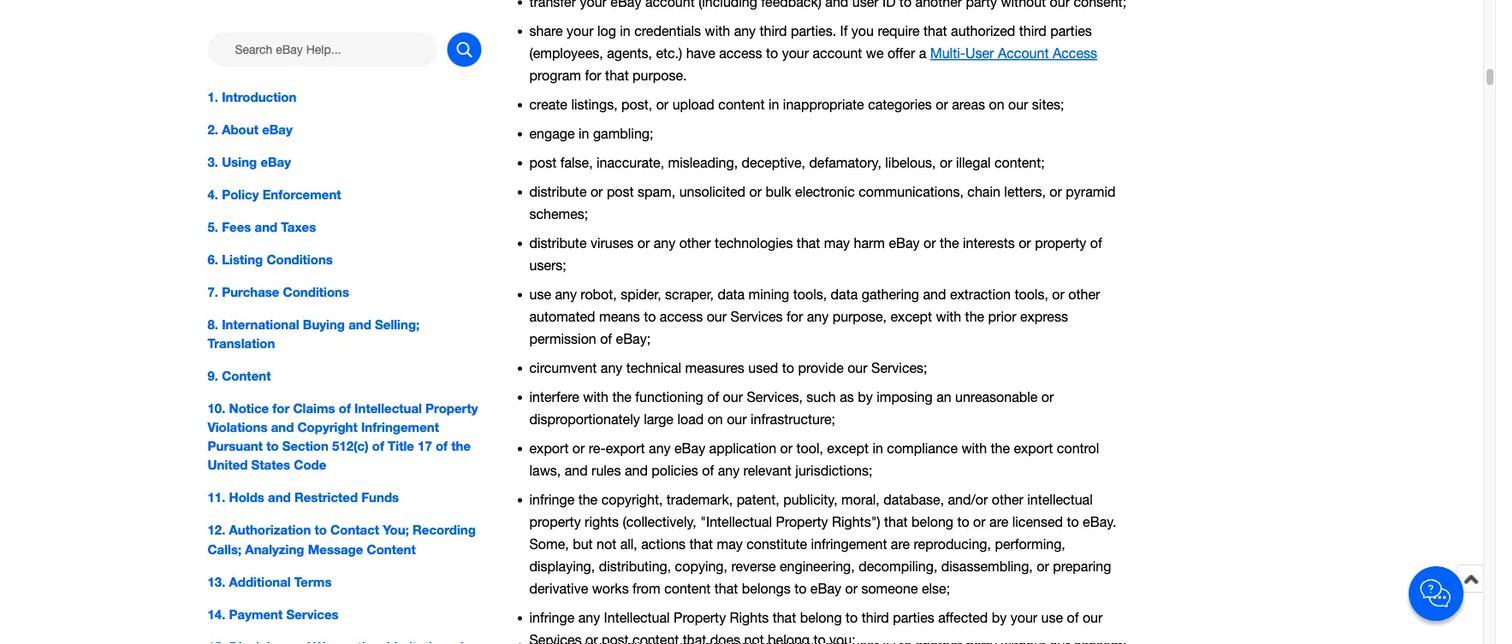 Task type: locate. For each thing, give the bounding box(es) containing it.
other inside 'distribute viruses or any other technologies that may harm ebay or the interests or property of users;'
[[679, 236, 711, 251]]

1 infringe from the top
[[529, 492, 575, 508]]

offer
[[888, 46, 915, 61]]

and up copyright, on the bottom left of page
[[625, 463, 648, 479]]

with up and/or
[[962, 441, 987, 457]]

1 horizontal spatial services
[[529, 633, 582, 645]]

any left "purpose,"
[[807, 309, 829, 325]]

may inside the infringe the copyright, trademark, patent, publicity, moral, database, and/or other intellectual property rights (collectively, "intellectual property rights") that belong to or are licensed to ebay. some, but not all, actions that may constitute infringement are reproducing, performing, displaying, distributing, copying, reverse engineering, decompiling, disassembling, or preparing derivative works from content that belongs to ebay or someone else;
[[717, 537, 743, 553]]

and right the gathering
[[923, 287, 946, 303]]

any up policies
[[649, 441, 671, 457]]

content down 'copying,'
[[664, 581, 711, 597]]

and inside 5. fees and taxes link
[[255, 219, 278, 235]]

distributing,
[[599, 559, 671, 575]]

the left "interests"
[[940, 236, 959, 251]]

8. international buying and selling; translation link
[[208, 315, 482, 353]]

property inside infringe any intellectual property rights that belong to third parties affected by your use of our services or post content that does not belong to you;
[[674, 611, 726, 626]]

our inside infringe any intellectual property rights that belong to third parties affected by your use of our services or post content that does not belong to you;
[[1083, 611, 1103, 626]]

translation
[[208, 336, 275, 351]]

interfere
[[529, 390, 579, 405]]

0 vertical spatial distribute
[[529, 184, 587, 200]]

0 horizontal spatial tools,
[[793, 287, 827, 303]]

content down the from
[[633, 633, 679, 645]]

in inside export or re-export any ebay application or tool, except in compliance with the export control laws, and rules and policies of any relevant jurisdictions;
[[873, 441, 883, 457]]

holds
[[229, 490, 264, 506]]

property up some,
[[529, 515, 581, 530]]

1 vertical spatial are
[[891, 537, 910, 553]]

except inside use any robot, spider, scraper, data mining tools, data gathering and extraction tools, or other automated means to access our services for any purpose, except with the prior express permission of ebay;
[[891, 309, 932, 325]]

other inside use any robot, spider, scraper, data mining tools, data gathering and extraction tools, or other automated means to access our services for any purpose, except with the prior express permission of ebay;
[[1069, 287, 1100, 303]]

of down measures on the left of the page
[[707, 390, 719, 405]]

1 vertical spatial may
[[717, 537, 743, 553]]

0 vertical spatial access
[[719, 46, 762, 61]]

1 distribute from the top
[[529, 184, 587, 200]]

0 horizontal spatial except
[[827, 441, 869, 457]]

of inside 'distribute viruses or any other technologies that may harm ebay or the interests or property of users;'
[[1090, 236, 1102, 251]]

property up does
[[674, 611, 726, 626]]

belong up you;
[[800, 611, 842, 626]]

and inside 8. international buying and selling; translation
[[349, 317, 371, 332]]

0 vertical spatial conditions
[[267, 252, 333, 267]]

belong
[[912, 515, 954, 530], [800, 611, 842, 626], [768, 633, 810, 645]]

9. content link
[[208, 367, 482, 386]]

our down circumvent any technical measures used to provide our services;
[[723, 390, 743, 405]]

an
[[937, 390, 952, 405]]

by inside infringe any intellectual property rights that belong to third parties affected by your use of our services or post content that does not belong to you;
[[992, 611, 1007, 626]]

log
[[597, 23, 616, 39]]

any inside infringe any intellectual property rights that belong to third parties affected by your use of our services or post content that does not belong to you;
[[578, 611, 600, 626]]

1 vertical spatial use
[[1042, 611, 1063, 626]]

1 horizontal spatial intellectual
[[604, 611, 670, 626]]

export left the 'control'
[[1014, 441, 1053, 457]]

0 horizontal spatial property
[[529, 515, 581, 530]]

that down 'copying,'
[[715, 581, 738, 597]]

infringe inside infringe any intellectual property rights that belong to third parties affected by your use of our services or post content that does not belong to you;
[[529, 611, 575, 626]]

a
[[919, 46, 927, 61]]

and left rules
[[565, 463, 588, 479]]

technical
[[626, 361, 681, 376]]

our inside use any robot, spider, scraper, data mining tools, data gathering and extraction tools, or other automated means to access our services for any purpose, except with the prior express permission of ebay;
[[707, 309, 727, 325]]

0 vertical spatial services
[[731, 309, 783, 325]]

intellectual down the from
[[604, 611, 670, 626]]

1 vertical spatial access
[[660, 309, 703, 325]]

any down application
[[718, 463, 740, 479]]

content right upload
[[719, 97, 765, 113]]

account
[[813, 46, 862, 61]]

2 vertical spatial your
[[1011, 611, 1038, 626]]

conditions for 7. purchase conditions
[[283, 284, 349, 300]]

for right the notice
[[273, 401, 290, 416]]

2 horizontal spatial third
[[1019, 23, 1047, 39]]

that inside 'distribute viruses or any other technologies that may harm ebay or the interests or property of users;'
[[797, 236, 820, 251]]

tool,
[[797, 441, 823, 457]]

that inside multi-user account access program for that purpose.
[[605, 68, 629, 84]]

tools, down 'distribute viruses or any other technologies that may harm ebay or the interests or property of users;'
[[793, 287, 827, 303]]

express
[[1020, 309, 1068, 325]]

jurisdictions;
[[796, 463, 873, 479]]

infringe for infringe the copyright, trademark, patent, publicity, moral, database, and/or other intellectual property rights (collectively, "intellectual property rights") that belong to or are licensed to ebay. some, but not all, actions that may constitute infringement are reproducing, performing, displaying, distributing, copying, reverse engineering, decompiling, disassembling, or preparing derivative works from content that belongs to ebay or someone else;
[[529, 492, 575, 508]]

or down and/or
[[973, 515, 986, 530]]

to up you;
[[846, 611, 858, 626]]

about
[[222, 122, 259, 137]]

with inside share your log in credentials with any third parties. if you require that authorized third parties (employees, agents, etc.) have access to your account we offer a
[[705, 23, 730, 39]]

share
[[529, 23, 563, 39]]

your right affected
[[1011, 611, 1038, 626]]

except up the jurisdictions;
[[827, 441, 869, 457]]

by
[[858, 390, 873, 405], [992, 611, 1007, 626]]

analyzing
[[245, 542, 304, 557]]

contact
[[331, 523, 379, 538]]

1 vertical spatial intellectual
[[604, 611, 670, 626]]

infringe inside the infringe the copyright, trademark, patent, publicity, moral, database, and/or other intellectual property rights (collectively, "intellectual property rights") that belong to or are licensed to ebay. some, but not all, actions that may constitute infringement are reproducing, performing, displaying, distributing, copying, reverse engineering, decompiling, disassembling, or preparing derivative works from content that belongs to ebay or someone else;
[[529, 492, 575, 508]]

1 vertical spatial conditions
[[283, 284, 349, 300]]

1 horizontal spatial for
[[585, 68, 602, 84]]

not left all,
[[597, 537, 617, 553]]

access
[[1053, 46, 1098, 61]]

of down "means"
[[600, 331, 612, 347]]

1 vertical spatial other
[[1069, 287, 1100, 303]]

2 distribute from the top
[[529, 236, 587, 251]]

belong inside the infringe the copyright, trademark, patent, publicity, moral, database, and/or other intellectual property rights (collectively, "intellectual property rights") that belong to or are licensed to ebay. some, but not all, actions that may constitute infringement are reproducing, performing, displaying, distributing, copying, reverse engineering, decompiling, disassembling, or preparing derivative works from content that belongs to ebay or someone else;
[[912, 515, 954, 530]]

1 vertical spatial belong
[[800, 611, 842, 626]]

1 horizontal spatial third
[[862, 611, 889, 626]]

and/or
[[948, 492, 988, 508]]

and up section
[[271, 420, 294, 435]]

or down communications,
[[924, 236, 936, 251]]

publicity,
[[783, 492, 838, 508]]

0 vertical spatial property
[[1035, 236, 1087, 251]]

parties down else;
[[893, 611, 935, 626]]

1 horizontal spatial are
[[990, 515, 1009, 530]]

distribute
[[529, 184, 587, 200], [529, 236, 587, 251]]

1 vertical spatial not
[[744, 633, 764, 645]]

2 vertical spatial content
[[633, 633, 679, 645]]

any left parties.
[[734, 23, 756, 39]]

in inside share your log in credentials with any third parties. if you require that authorized third parties (employees, agents, etc.) have access to your account we offer a
[[620, 23, 631, 39]]

to up states
[[266, 439, 279, 454]]

0 horizontal spatial services
[[286, 607, 339, 622]]

the inside export or re-export any ebay application or tool, except in compliance with the export control laws, and rules and policies of any relevant jurisdictions;
[[991, 441, 1010, 457]]

of right 17
[[436, 439, 448, 454]]

1 tools, from the left
[[793, 287, 827, 303]]

third up account on the right of page
[[1019, 23, 1047, 39]]

0 vertical spatial on
[[989, 97, 1005, 113]]

derivative
[[529, 581, 588, 597]]

services down mining
[[731, 309, 783, 325]]

or right viruses
[[638, 236, 650, 251]]

(collectively,
[[623, 515, 697, 530]]

1 horizontal spatial may
[[824, 236, 850, 251]]

the down the unreasonable
[[991, 441, 1010, 457]]

2 vertical spatial property
[[674, 611, 726, 626]]

introduction
[[222, 89, 297, 104]]

0 horizontal spatial export
[[529, 441, 569, 457]]

distribute up schemes;
[[529, 184, 587, 200]]

2 horizontal spatial other
[[1069, 287, 1100, 303]]

0 vertical spatial belong
[[912, 515, 954, 530]]

with up disproportionately
[[583, 390, 609, 405]]

may left the harm
[[824, 236, 850, 251]]

1 vertical spatial parties
[[893, 611, 935, 626]]

restricted
[[294, 490, 358, 506]]

load
[[678, 412, 704, 428]]

disassembling,
[[942, 559, 1033, 575]]

other inside the infringe the copyright, trademark, patent, publicity, moral, database, and/or other intellectual property rights (collectively, "intellectual property rights") that belong to or are licensed to ebay. some, but not all, actions that may constitute infringement are reproducing, performing, displaying, distributing, copying, reverse engineering, decompiling, disassembling, or preparing derivative works from content that belongs to ebay or someone else;
[[992, 492, 1024, 508]]

post down inaccurate,
[[607, 184, 634, 200]]

0 vertical spatial except
[[891, 309, 932, 325]]

0 horizontal spatial intellectual
[[355, 401, 422, 416]]

0 vertical spatial by
[[858, 390, 873, 405]]

ebay inside export or re-export any ebay application or tool, except in compliance with the export control laws, and rules and policies of any relevant jurisdictions;
[[675, 441, 706, 457]]

1 horizontal spatial tools,
[[1015, 287, 1049, 303]]

in left compliance
[[873, 441, 883, 457]]

rights")
[[832, 515, 881, 530]]

ebay up policies
[[675, 441, 706, 457]]

are up decompiling,
[[891, 537, 910, 553]]

recording
[[413, 523, 476, 538]]

1 horizontal spatial data
[[831, 287, 858, 303]]

except down the gathering
[[891, 309, 932, 325]]

not down rights
[[744, 633, 764, 645]]

post down 'works'
[[602, 633, 629, 645]]

any up automated
[[555, 287, 577, 303]]

belong down rights
[[768, 633, 810, 645]]

rules
[[592, 463, 621, 479]]

multi-user account access link
[[930, 46, 1098, 61]]

with inside export or re-export any ebay application or tool, except in compliance with the export control laws, and rules and policies of any relevant jurisdictions;
[[962, 441, 987, 457]]

0 horizontal spatial data
[[718, 287, 745, 303]]

property up 17
[[426, 401, 478, 416]]

0 horizontal spatial other
[[679, 236, 711, 251]]

intellectual up 'infringement'
[[355, 401, 422, 416]]

and right the fees
[[255, 219, 278, 235]]

tools, up express
[[1015, 287, 1049, 303]]

belong down database,
[[912, 515, 954, 530]]

0 horizontal spatial third
[[760, 23, 787, 39]]

1 vertical spatial post
[[607, 184, 634, 200]]

require
[[878, 23, 920, 39]]

on
[[989, 97, 1005, 113], [708, 412, 723, 428]]

someone
[[862, 581, 918, 597]]

that down distribute or post spam, unsolicited or bulk electronic communications, chain letters, or pyramid schemes;
[[797, 236, 820, 251]]

9. content
[[208, 368, 271, 384]]

2 infringe from the top
[[529, 611, 575, 626]]

unsolicited
[[679, 184, 746, 200]]

ebay inside the infringe the copyright, trademark, patent, publicity, moral, database, and/or other intellectual property rights (collectively, "intellectual property rights") that belong to or are licensed to ebay. some, but not all, actions that may constitute infringement are reproducing, performing, displaying, distributing, copying, reverse engineering, decompiling, disassembling, or preparing derivative works from content that belongs to ebay or someone else;
[[811, 581, 842, 597]]

1 horizontal spatial parties
[[1051, 23, 1092, 39]]

of up trademark,
[[702, 463, 714, 479]]

1 horizontal spatial property
[[674, 611, 726, 626]]

or left areas
[[936, 97, 948, 113]]

1 horizontal spatial other
[[992, 492, 1024, 508]]

scraper,
[[665, 287, 714, 303]]

0 vertical spatial other
[[679, 236, 711, 251]]

copyright,
[[602, 492, 663, 508]]

property inside the infringe the copyright, trademark, patent, publicity, moral, database, and/or other intellectual property rights (collectively, "intellectual property rights") that belong to or are licensed to ebay. some, but not all, actions that may constitute infringement are reproducing, performing, displaying, distributing, copying, reverse engineering, decompiling, disassembling, or preparing derivative works from content that belongs to ebay or someone else;
[[776, 515, 828, 530]]

0 horizontal spatial access
[[660, 309, 703, 325]]

14. payment services link
[[208, 605, 482, 624]]

2 horizontal spatial your
[[1011, 611, 1038, 626]]

are up performing,
[[990, 515, 1009, 530]]

0 vertical spatial use
[[529, 287, 551, 303]]

(employees,
[[529, 46, 603, 61]]

of down preparing on the right of the page
[[1067, 611, 1079, 626]]

funds
[[361, 490, 399, 506]]

patent,
[[737, 492, 780, 508]]

works
[[592, 581, 629, 597]]

4.
[[208, 187, 218, 202]]

1 vertical spatial infringe
[[529, 611, 575, 626]]

third inside infringe any intellectual property rights that belong to third parties affected by your use of our services or post content that does not belong to you;
[[862, 611, 889, 626]]

to inside use any robot, spider, scraper, data mining tools, data gathering and extraction tools, or other automated means to access our services for any purpose, except with the prior express permission of ebay;
[[644, 309, 656, 325]]

on right load
[[708, 412, 723, 428]]

post down engage
[[529, 155, 557, 171]]

0 horizontal spatial property
[[426, 401, 478, 416]]

of
[[1090, 236, 1102, 251], [600, 331, 612, 347], [707, 390, 719, 405], [339, 401, 351, 416], [372, 439, 384, 454], [436, 439, 448, 454], [702, 463, 714, 479], [1067, 611, 1079, 626]]

1 horizontal spatial your
[[782, 46, 809, 61]]

services inside 14. payment services link
[[286, 607, 339, 622]]

content down you;
[[367, 542, 416, 557]]

1 horizontal spatial except
[[891, 309, 932, 325]]

except inside export or re-export any ebay application or tool, except in compliance with the export control laws, and rules and policies of any relevant jurisdictions;
[[827, 441, 869, 457]]

2 vertical spatial belong
[[768, 633, 810, 645]]

the inside 'distribute viruses or any other technologies that may harm ebay or the interests or property of users;'
[[940, 236, 959, 251]]

for down mining
[[787, 309, 803, 325]]

services,
[[747, 390, 803, 405]]

2 horizontal spatial property
[[776, 515, 828, 530]]

1 horizontal spatial by
[[992, 611, 1007, 626]]

0 horizontal spatial by
[[858, 390, 873, 405]]

2 horizontal spatial export
[[1014, 441, 1053, 457]]

compliance
[[887, 441, 958, 457]]

ebay inside 'distribute viruses or any other technologies that may harm ebay or the interests or property of users;'
[[889, 236, 920, 251]]

of inside use any robot, spider, scraper, data mining tools, data gathering and extraction tools, or other automated means to access our services for any purpose, except with the prior express permission of ebay;
[[600, 331, 612, 347]]

conditions down 'taxes'
[[267, 252, 333, 267]]

property down publicity, at the bottom of the page
[[776, 515, 828, 530]]

the inside the infringe the copyright, trademark, patent, publicity, moral, database, and/or other intellectual property rights (collectively, "intellectual property rights") that belong to or are licensed to ebay. some, but not all, actions that may constitute infringement are reproducing, performing, displaying, distributing, copying, reverse engineering, decompiling, disassembling, or preparing derivative works from content that belongs to ebay or someone else;
[[578, 492, 598, 508]]

for up listings,
[[585, 68, 602, 84]]

access right have on the left top of the page
[[719, 46, 762, 61]]

ebay down engineering,
[[811, 581, 842, 597]]

1 vertical spatial property
[[529, 515, 581, 530]]

0 horizontal spatial content
[[222, 368, 271, 384]]

technologies
[[715, 236, 793, 251]]

6. listing conditions link
[[208, 250, 482, 269]]

or left "bulk"
[[749, 184, 762, 200]]

0 vertical spatial property
[[426, 401, 478, 416]]

user
[[966, 46, 994, 61]]

selling;
[[375, 317, 420, 332]]

1 vertical spatial on
[[708, 412, 723, 428]]

with down extraction on the top of page
[[936, 309, 962, 325]]

to down engineering,
[[795, 581, 807, 597]]

1 horizontal spatial export
[[606, 441, 645, 457]]

listing
[[222, 252, 263, 267]]

1 horizontal spatial access
[[719, 46, 762, 61]]

using
[[222, 154, 257, 170]]

0 vertical spatial post
[[529, 155, 557, 171]]

11. holds and restricted funds
[[208, 490, 399, 506]]

2.
[[208, 122, 218, 137]]

1 vertical spatial by
[[992, 611, 1007, 626]]

not inside infringe any intellectual property rights that belong to third parties affected by your use of our services or post content that does not belong to you;
[[744, 633, 764, 645]]

distribute inside 'distribute viruses or any other technologies that may harm ebay or the interests or property of users;'
[[529, 236, 587, 251]]

0 vertical spatial parties
[[1051, 23, 1092, 39]]

may inside 'distribute viruses or any other technologies that may harm ebay or the interests or property of users;'
[[824, 236, 850, 251]]

1 vertical spatial except
[[827, 441, 869, 457]]

or inside infringe any intellectual property rights that belong to third parties affected by your use of our services or post content that does not belong to you;
[[586, 633, 598, 645]]

share your log in credentials with any third parties. if you require that authorized third parties (employees, agents, etc.) have access to your account we offer a
[[529, 23, 1092, 61]]

our down preparing on the right of the page
[[1083, 611, 1103, 626]]

post
[[529, 155, 557, 171], [607, 184, 634, 200], [602, 633, 629, 645]]

the inside use any robot, spider, scraper, data mining tools, data gathering and extraction tools, or other automated means to access our services for any purpose, except with the prior express permission of ebay;
[[965, 309, 985, 325]]

taxes
[[281, 219, 316, 235]]

1. introduction link
[[208, 87, 482, 106]]

to inside 12. authorization to contact you; recording calls; analyzing message content
[[315, 523, 327, 538]]

infringe down 'laws,'
[[529, 492, 575, 508]]

1 horizontal spatial not
[[744, 633, 764, 645]]

third down someone
[[862, 611, 889, 626]]

0 horizontal spatial on
[[708, 412, 723, 428]]

5. fees and taxes
[[208, 219, 316, 235]]

0 horizontal spatial not
[[597, 537, 617, 553]]

2 vertical spatial other
[[992, 492, 1024, 508]]

data
[[718, 287, 745, 303], [831, 287, 858, 303]]

for
[[585, 68, 602, 84], [787, 309, 803, 325], [273, 401, 290, 416]]

6. listing conditions
[[208, 252, 333, 267]]

third left parties.
[[760, 23, 787, 39]]

ebay
[[262, 122, 293, 137], [261, 154, 291, 170], [889, 236, 920, 251], [675, 441, 706, 457], [811, 581, 842, 597]]

additional
[[229, 574, 291, 590]]

that inside share your log in credentials with any third parties. if you require that authorized third parties (employees, agents, etc.) have access to your account we offer a
[[924, 23, 947, 39]]

0 vertical spatial infringe
[[529, 492, 575, 508]]

2 vertical spatial services
[[529, 633, 582, 645]]

that down agents,
[[605, 68, 629, 84]]

distribute inside distribute or post spam, unsolicited or bulk electronic communications, chain letters, or pyramid schemes;
[[529, 184, 587, 200]]

you;
[[383, 523, 409, 538]]

data up "purpose,"
[[831, 287, 858, 303]]

1 vertical spatial distribute
[[529, 236, 587, 251]]

infringement
[[361, 420, 439, 435]]

2 horizontal spatial services
[[731, 309, 783, 325]]

ebay right the harm
[[889, 236, 920, 251]]

2 vertical spatial post
[[602, 633, 629, 645]]

0 horizontal spatial parties
[[893, 611, 935, 626]]

1 vertical spatial services
[[286, 607, 339, 622]]

2 vertical spatial for
[[273, 401, 290, 416]]

as
[[840, 390, 854, 405]]

your down parties.
[[782, 46, 809, 61]]

may down "intellectual
[[717, 537, 743, 553]]

for inside use any robot, spider, scraper, data mining tools, data gathering and extraction tools, or other automated means to access our services for any purpose, except with the prior express permission of ebay;
[[787, 309, 803, 325]]

0 vertical spatial may
[[824, 236, 850, 251]]

1 vertical spatial content
[[664, 581, 711, 597]]

the right 17
[[451, 439, 471, 454]]

0 vertical spatial for
[[585, 68, 602, 84]]

services inside infringe any intellectual property rights that belong to third parties affected by your use of our services or post content that does not belong to you;
[[529, 633, 582, 645]]

by right as
[[858, 390, 873, 405]]

0 vertical spatial not
[[597, 537, 617, 553]]

1 horizontal spatial content
[[367, 542, 416, 557]]

export up 'laws,'
[[529, 441, 569, 457]]

or right the unreasonable
[[1042, 390, 1054, 405]]

intellectual
[[355, 401, 422, 416], [604, 611, 670, 626]]

0 vertical spatial content
[[222, 368, 271, 384]]

1 horizontal spatial property
[[1035, 236, 1087, 251]]

in right log
[[620, 23, 631, 39]]

or down 'works'
[[586, 633, 598, 645]]

notice
[[229, 401, 269, 416]]

2 horizontal spatial for
[[787, 309, 803, 325]]

0 horizontal spatial use
[[529, 287, 551, 303]]

constitute
[[747, 537, 807, 553]]

parties up access
[[1051, 23, 1092, 39]]

any down 'works'
[[578, 611, 600, 626]]

multi-
[[930, 46, 966, 61]]

1 vertical spatial for
[[787, 309, 803, 325]]

1 vertical spatial content
[[367, 542, 416, 557]]

post false, inaccurate, misleading, deceptive, defamatory, libelous, or illegal content;
[[529, 155, 1045, 171]]

2. about ebay link
[[208, 120, 482, 139]]

1 vertical spatial property
[[776, 515, 828, 530]]

laws,
[[529, 463, 561, 479]]

0 horizontal spatial your
[[567, 23, 594, 39]]

0 horizontal spatial for
[[273, 401, 290, 416]]



Task type: vqa. For each thing, say whether or not it's contained in the screenshot.
12
no



Task type: describe. For each thing, give the bounding box(es) containing it.
4. policy enforcement link
[[208, 185, 482, 204]]

12. authorization to contact you; recording calls; analyzing message content
[[208, 523, 476, 557]]

parties inside infringe any intellectual property rights that belong to third parties affected by your use of our services or post content that does not belong to you;
[[893, 611, 935, 626]]

5.
[[208, 219, 218, 235]]

to inside 10. notice for claims of intellectual property violations and copyright infringement pursuant to section 512(c) of title 17 of the united states code
[[266, 439, 279, 454]]

defamatory,
[[809, 155, 882, 171]]

and inside use any robot, spider, scraper, data mining tools, data gathering and extraction tools, or other automated means to access our services for any purpose, except with the prior express permission of ebay;
[[923, 287, 946, 303]]

multi-user account access program for that purpose.
[[529, 46, 1098, 84]]

intellectual
[[1028, 492, 1093, 508]]

create
[[529, 97, 568, 113]]

relevant
[[744, 463, 792, 479]]

of inside infringe any intellectual property rights that belong to third parties affected by your use of our services or post content that does not belong to you;
[[1067, 611, 1079, 626]]

bulk
[[766, 184, 792, 200]]

distribute for distribute viruses or any other technologies that may harm ebay or the interests or property of users;
[[529, 236, 587, 251]]

5. fees and taxes link
[[208, 218, 482, 236]]

"intellectual
[[700, 515, 772, 530]]

provide
[[798, 361, 844, 376]]

database,
[[884, 492, 944, 508]]

13.
[[208, 574, 225, 590]]

post inside infringe any intellectual property rights that belong to third parties affected by your use of our services or post content that does not belong to you;
[[602, 633, 629, 645]]

inaccurate,
[[597, 155, 664, 171]]

agents,
[[607, 46, 652, 61]]

not inside the infringe the copyright, trademark, patent, publicity, moral, database, and/or other intellectual property rights (collectively, "intellectual property rights") that belong to or are licensed to ebay. some, but not all, actions that may constitute infringement are reproducing, performing, displaying, distributing, copying, reverse engineering, decompiling, disassembling, or preparing derivative works from content that belongs to ebay or someone else;
[[597, 537, 617, 553]]

enforcement
[[263, 187, 341, 202]]

content inside the infringe the copyright, trademark, patent, publicity, moral, database, and/or other intellectual property rights (collectively, "intellectual property rights") that belong to or are licensed to ebay. some, but not all, actions that may constitute infringement are reproducing, performing, displaying, distributing, copying, reverse engineering, decompiling, disassembling, or preparing derivative works from content that belongs to ebay or someone else;
[[664, 581, 711, 597]]

infringement
[[811, 537, 887, 553]]

6.
[[208, 252, 218, 267]]

infringe for infringe any intellectual property rights that belong to third parties affected by your use of our services or post content that does not belong to you;
[[529, 611, 575, 626]]

engineering,
[[780, 559, 855, 575]]

or left the 'tool,'
[[780, 441, 793, 457]]

states
[[251, 458, 290, 473]]

automated
[[529, 309, 595, 325]]

libelous,
[[885, 155, 936, 171]]

the inside 10. notice for claims of intellectual property violations and copyright infringement pursuant to section 512(c) of title 17 of the united states code
[[451, 439, 471, 454]]

0 horizontal spatial are
[[891, 537, 910, 553]]

trademark,
[[667, 492, 733, 508]]

parties inside share your log in credentials with any third parties. if you require that authorized third parties (employees, agents, etc.) have access to your account we offer a
[[1051, 23, 1092, 39]]

2 tools, from the left
[[1015, 287, 1049, 303]]

access inside share your log in credentials with any third parties. if you require that authorized third parties (employees, agents, etc.) have access to your account we offer a
[[719, 46, 762, 61]]

fees
[[222, 219, 251, 235]]

intellectual inside infringe any intellectual property rights that belong to third parties affected by your use of our services or post content that does not belong to you;
[[604, 611, 670, 626]]

authorization
[[229, 523, 311, 538]]

interests
[[963, 236, 1015, 251]]

credentials
[[635, 23, 701, 39]]

use inside infringe any intellectual property rights that belong to third parties affected by your use of our services or post content that does not belong to you;
[[1042, 611, 1063, 626]]

terms
[[294, 574, 332, 590]]

or down 'false,'
[[591, 184, 603, 200]]

export or re-export any ebay application or tool, except in compliance with the export control laws, and rules and policies of any relevant jurisdictions;
[[529, 441, 1100, 479]]

pyramid
[[1066, 184, 1116, 200]]

or left someone
[[845, 581, 858, 597]]

to left you;
[[814, 633, 826, 645]]

that down belongs
[[773, 611, 796, 626]]

10. notice for claims of intellectual property violations and copyright infringement pursuant to section 512(c) of title 17 of the united states code link
[[208, 399, 482, 475]]

our up as
[[848, 361, 868, 376]]

on inside interfere with the functioning of our services, such as by imposing an unreasonable or disproportionately large load on our infrastructure;
[[708, 412, 723, 428]]

engage
[[529, 126, 575, 142]]

any down ebay;
[[601, 361, 623, 376]]

imposing
[[877, 390, 933, 405]]

ebay right about at the top left of page
[[262, 122, 293, 137]]

categories
[[868, 97, 932, 113]]

infringe any intellectual property rights that belong to third parties affected by your use of our services or post content that does not belong to you;
[[529, 611, 1103, 645]]

and inside 10. notice for claims of intellectual property violations and copyright infringement pursuant to section 512(c) of title 17 of the united states code
[[271, 420, 294, 435]]

create listings, post, or upload content in inappropriate categories or areas on our sites;
[[529, 97, 1065, 113]]

Search eBay Help... text field
[[208, 33, 437, 67]]

1 horizontal spatial on
[[989, 97, 1005, 113]]

schemes;
[[529, 206, 588, 222]]

to down and/or
[[957, 515, 970, 530]]

ebay.
[[1083, 515, 1117, 530]]

2 data from the left
[[831, 287, 858, 303]]

to right used
[[782, 361, 794, 376]]

electronic
[[795, 184, 855, 200]]

for inside multi-user account access program for that purpose.
[[585, 68, 602, 84]]

your inside infringe any intellectual property rights that belong to third parties affected by your use of our services or post content that does not belong to you;
[[1011, 611, 1038, 626]]

policy
[[222, 187, 259, 202]]

for inside 10. notice for claims of intellectual property violations and copyright infringement pursuant to section 512(c) of title 17 of the united states code
[[273, 401, 290, 416]]

content inside infringe any intellectual property rights that belong to third parties affected by your use of our services or post content that does not belong to you;
[[633, 633, 679, 645]]

access inside use any robot, spider, scraper, data mining tools, data gathering and extraction tools, or other automated means to access our services for any purpose, except with the prior express permission of ebay;
[[660, 309, 703, 325]]

post,
[[622, 97, 653, 113]]

illegal content;
[[956, 155, 1045, 171]]

and inside '11. holds and restricted funds' link
[[268, 490, 291, 506]]

section
[[282, 439, 329, 454]]

conditions for 6. listing conditions
[[267, 252, 333, 267]]

decompiling,
[[859, 559, 938, 575]]

of inside export or re-export any ebay application or tool, except in compliance with the export control laws, and rules and policies of any relevant jurisdictions;
[[702, 463, 714, 479]]

4. policy enforcement
[[208, 187, 341, 202]]

viruses
[[591, 236, 634, 251]]

or right "interests"
[[1019, 236, 1031, 251]]

account
[[998, 46, 1049, 61]]

pursuant
[[208, 439, 263, 454]]

parties.
[[791, 23, 836, 39]]

use inside use any robot, spider, scraper, data mining tools, data gathering and extraction tools, or other automated means to access our services for any purpose, except with the prior express permission of ebay;
[[529, 287, 551, 303]]

distribute for distribute or post spam, unsolicited or bulk electronic communications, chain letters, or pyramid schemes;
[[529, 184, 587, 200]]

512(c)
[[332, 439, 369, 454]]

from
[[633, 581, 661, 597]]

post inside distribute or post spam, unsolicited or bulk electronic communications, chain letters, or pyramid schemes;
[[607, 184, 634, 200]]

distribute viruses or any other technologies that may harm ebay or the interests or property of users;
[[529, 236, 1102, 274]]

10. notice for claims of intellectual property violations and copyright infringement pursuant to section 512(c) of title 17 of the united states code
[[208, 401, 478, 473]]

3.
[[208, 154, 218, 170]]

the inside interfere with the functioning of our services, such as by imposing an unreasonable or disproportionately large load on our infrastructure;
[[612, 390, 632, 405]]

spam,
[[638, 184, 676, 200]]

property inside 'distribute viruses or any other technologies that may harm ebay or the interests or property of users;'
[[1035, 236, 1087, 251]]

rights
[[585, 515, 619, 530]]

3. using ebay link
[[208, 152, 482, 171]]

that up 'copying,'
[[690, 537, 713, 553]]

by inside interfere with the functioning of our services, such as by imposing an unreasonable or disproportionately large load on our infrastructure;
[[858, 390, 873, 405]]

1 data from the left
[[718, 287, 745, 303]]

of left title
[[372, 439, 384, 454]]

ebay up 4. policy enforcement
[[261, 154, 291, 170]]

or right letters,
[[1050, 184, 1062, 200]]

have
[[686, 46, 715, 61]]

17
[[418, 439, 432, 454]]

11.
[[208, 490, 225, 506]]

listings,
[[571, 97, 618, 113]]

control
[[1057, 441, 1100, 457]]

you;
[[830, 633, 856, 645]]

12. authorization to contact you; recording calls; analyzing message content link
[[208, 521, 482, 559]]

that left does
[[683, 633, 707, 645]]

reproducing,
[[914, 537, 991, 553]]

of inside interfere with the functioning of our services, such as by imposing an unreasonable or disproportionately large load on our infrastructure;
[[707, 390, 719, 405]]

or inside use any robot, spider, scraper, data mining tools, data gathering and extraction tools, or other automated means to access our services for any purpose, except with the prior express permission of ebay;
[[1052, 287, 1065, 303]]

our left sites;
[[1008, 97, 1029, 113]]

disproportionately
[[529, 412, 640, 428]]

title
[[388, 439, 414, 454]]

large
[[644, 412, 674, 428]]

2 export from the left
[[606, 441, 645, 457]]

or inside interfere with the functioning of our services, such as by imposing an unreasonable or disproportionately large load on our infrastructure;
[[1042, 390, 1054, 405]]

calls;
[[208, 542, 242, 557]]

0 vertical spatial are
[[990, 515, 1009, 530]]

2. about ebay
[[208, 122, 293, 137]]

content inside 9. content link
[[222, 368, 271, 384]]

intellectual inside 10. notice for claims of intellectual property violations and copyright infringement pursuant to section 512(c) of title 17 of the united states code
[[355, 401, 422, 416]]

moral,
[[842, 492, 880, 508]]

in left inappropriate
[[769, 97, 779, 113]]

in up 'false,'
[[579, 126, 589, 142]]

property inside the infringe the copyright, trademark, patent, publicity, moral, database, and/or other intellectual property rights (collectively, "intellectual property rights") that belong to or are licensed to ebay. some, but not all, actions that may constitute infringement are reproducing, performing, displaying, distributing, copying, reverse engineering, decompiling, disassembling, or preparing derivative works from content that belongs to ebay or someone else;
[[529, 515, 581, 530]]

belongs
[[742, 581, 791, 597]]

to down the intellectual
[[1067, 515, 1079, 530]]

7. purchase conditions link
[[208, 283, 482, 302]]

licensed
[[1013, 515, 1063, 530]]

property inside 10. notice for claims of intellectual property violations and copyright infringement pursuant to section 512(c) of title 17 of the united states code
[[426, 401, 478, 416]]

or right libelous,
[[940, 155, 952, 171]]

to inside share your log in credentials with any third parties. if you require that authorized third parties (employees, agents, etc.) have access to your account we offer a
[[766, 46, 778, 61]]

of up copyright
[[339, 401, 351, 416]]

content inside 12. authorization to contact you; recording calls; analyzing message content
[[367, 542, 416, 557]]

0 vertical spatial content
[[719, 97, 765, 113]]

users;
[[529, 258, 567, 274]]

that down database,
[[884, 515, 908, 530]]

code
[[294, 458, 327, 473]]

or right post,
[[656, 97, 669, 113]]

with inside use any robot, spider, scraper, data mining tools, data gathering and extraction tools, or other automated means to access our services for any purpose, except with the prior express permission of ebay;
[[936, 309, 962, 325]]

else;
[[922, 581, 950, 597]]

used
[[748, 361, 778, 376]]

performing,
[[995, 537, 1066, 553]]

1 export from the left
[[529, 441, 569, 457]]

0 vertical spatial your
[[567, 23, 594, 39]]

our up application
[[727, 412, 747, 428]]

any inside share your log in credentials with any third parties. if you require that authorized third parties (employees, agents, etc.) have access to your account we offer a
[[734, 23, 756, 39]]

with inside interfere with the functioning of our services, such as by imposing an unreasonable or disproportionately large load on our infrastructure;
[[583, 390, 609, 405]]

3 export from the left
[[1014, 441, 1053, 457]]

or left re-
[[573, 441, 585, 457]]

1 vertical spatial your
[[782, 46, 809, 61]]

program
[[529, 68, 581, 84]]

purpose.
[[633, 68, 687, 84]]

any inside 'distribute viruses or any other technologies that may harm ebay or the interests or property of users;'
[[654, 236, 676, 251]]

or down performing,
[[1037, 559, 1049, 575]]

extraction
[[950, 287, 1011, 303]]

services inside use any robot, spider, scraper, data mining tools, data gathering and extraction tools, or other automated means to access our services for any purpose, except with the prior express permission of ebay;
[[731, 309, 783, 325]]



